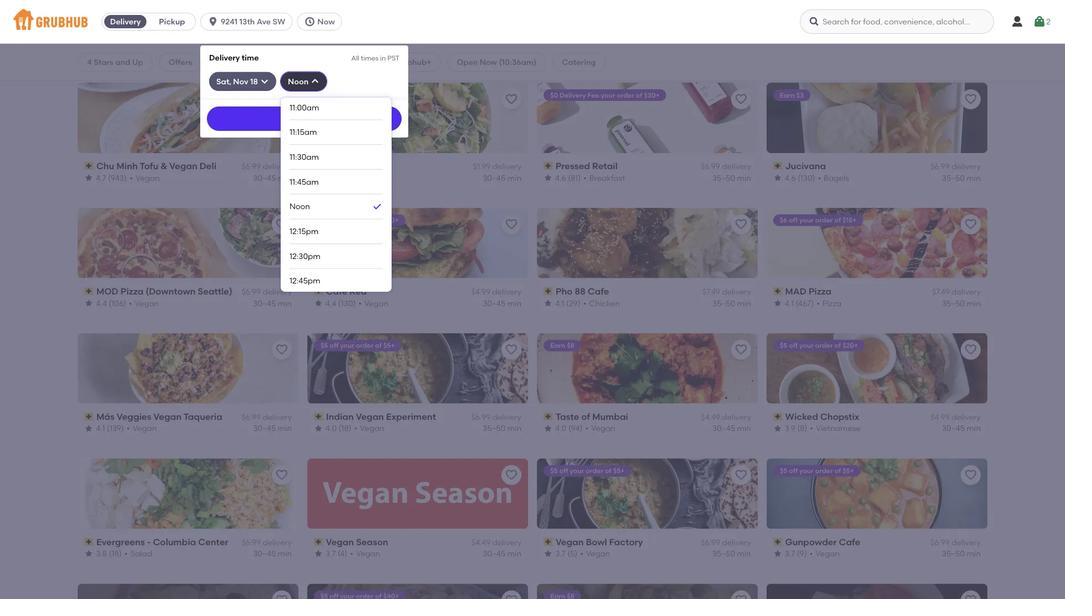 Task type: locate. For each thing, give the bounding box(es) containing it.
1 horizontal spatial $4.99
[[931, 413, 950, 422]]

1 vertical spatial $20+
[[843, 342, 859, 350]]

svg image inside "now" button
[[304, 16, 315, 27]]

star icon image for mod pizza (downtown seattle)
[[84, 299, 93, 308]]

• vegan down season
[[350, 549, 380, 559]]

• right (139)
[[127, 424, 130, 433]]

0 vertical spatial now
[[318, 17, 335, 26]]

pizza for mad
[[809, 286, 832, 297]]

1 4.4 from the left
[[96, 298, 107, 308]]

• vegan down bowl
[[580, 549, 611, 559]]

• down 'evergreens'
[[125, 549, 128, 559]]

$6 off your order of $15+
[[780, 216, 857, 224]]

• vegan down red
[[359, 298, 389, 308]]

0 horizontal spatial $7.49
[[703, 287, 720, 297]]

of
[[636, 91, 643, 99], [375, 216, 382, 224], [835, 216, 841, 224], [375, 342, 382, 350], [835, 342, 841, 350], [582, 411, 590, 422], [605, 467, 612, 475], [835, 467, 841, 475]]

star icon image left 3.9
[[774, 424, 783, 433]]

center
[[198, 537, 228, 547]]

noon
[[288, 77, 309, 86], [290, 202, 310, 211]]

wicked chopstix
[[786, 411, 860, 422]]

4.4 down "cafe red"
[[326, 298, 337, 308]]

subscription pass image for más veggies vegan taqueria
[[84, 413, 94, 421]]

1 horizontal spatial $5+
[[613, 467, 625, 475]]

(downtown
[[146, 286, 196, 297]]

1 horizontal spatial $5 off your order of $20+
[[780, 342, 859, 350]]

35–50 for gunpowder cafe
[[942, 549, 965, 559]]

$5
[[321, 216, 328, 224], [321, 342, 328, 350], [780, 342, 788, 350], [551, 467, 558, 475], [780, 467, 788, 475]]

• right (106)
[[129, 298, 132, 308]]

12:15pm
[[290, 227, 319, 236]]

min for vegan season
[[508, 549, 522, 559]]

0 horizontal spatial $4.99 delivery
[[472, 287, 522, 297]]

your for gunpowder cafe
[[800, 467, 814, 475]]

0 vertical spatial earn
[[780, 91, 795, 99]]

1 horizontal spatial cafe
[[588, 286, 609, 297]]

pickup button
[[149, 13, 195, 31]]

4.0 down taste
[[556, 424, 567, 433]]

$5 off your order of $20+ down check icon at the left top
[[321, 216, 399, 224]]

35–50 min for jucivana
[[942, 173, 981, 183]]

3.7 for vegan season
[[326, 549, 336, 559]]

4.0 down indian
[[326, 424, 337, 433]]

1 horizontal spatial $4.49 delivery
[[701, 413, 751, 422]]

order left "$15+"
[[816, 216, 833, 224]]

1 horizontal spatial (18)
[[339, 424, 352, 433]]

subscription pass image for wicked chopstix
[[774, 413, 783, 421]]

1 vertical spatial $4.49 delivery
[[472, 538, 522, 547]]

subscription pass image down 12:45pm
[[314, 287, 324, 295]]

1 vertical spatial $4.49
[[472, 538, 491, 547]]

11:15am
[[290, 127, 317, 137]]

&
[[161, 161, 167, 171]]

1 vertical spatial (18)
[[109, 549, 122, 559]]

cafe up 4.4 (130) on the left of the page
[[326, 286, 348, 297]]

vegan right indian
[[356, 411, 384, 422]]

$5 off your order of $20+ for chopstix
[[780, 342, 859, 350]]

2 horizontal spatial 3.7
[[785, 549, 796, 559]]

$6.99 delivery for jucivana
[[931, 162, 981, 171]]

$3
[[797, 91, 804, 99]]

1 horizontal spatial $7.49 delivery
[[933, 287, 981, 297]]

1 $7.49 delivery from the left
[[703, 287, 751, 297]]

delivery for veggie grill
[[493, 162, 522, 171]]

4.6 down jucivana
[[785, 173, 796, 183]]

0 vertical spatial $4.49 delivery
[[701, 413, 751, 422]]

1 horizontal spatial $4.99 delivery
[[931, 413, 981, 422]]

0 vertical spatial $20+
[[384, 216, 399, 224]]

más veggies vegan taqueria
[[96, 411, 222, 422]]

• right (9)
[[810, 549, 813, 559]]

30–45 for wicked chopstix
[[942, 424, 965, 433]]

9241
[[221, 17, 238, 26]]

35–50 for indian vegan experiment
[[483, 424, 506, 433]]

(467)
[[796, 298, 814, 308]]

your right $6
[[800, 216, 814, 224]]

vegan down vegan bowl factory
[[586, 549, 611, 559]]

0 horizontal spatial 4.0
[[326, 424, 337, 433]]

• vietnamese
[[811, 424, 861, 433]]

$5 off your order of $5+ down (94) on the right bottom of the page
[[551, 467, 625, 475]]

0 horizontal spatial (18)
[[109, 549, 122, 559]]

•
[[130, 173, 133, 183], [584, 173, 587, 183], [818, 173, 822, 183], [129, 298, 132, 308], [359, 298, 362, 308], [584, 298, 587, 308], [817, 298, 820, 308], [127, 424, 130, 433], [354, 424, 358, 433], [586, 424, 589, 433], [811, 424, 814, 433], [125, 549, 128, 559], [350, 549, 353, 559], [580, 549, 584, 559], [810, 549, 813, 559]]

4.4
[[96, 298, 107, 308], [326, 298, 337, 308]]

1 horizontal spatial $7.49
[[933, 287, 950, 297]]

subscription pass image left más
[[84, 413, 94, 421]]

star icon image for gunpowder cafe
[[774, 550, 783, 558]]

1 vertical spatial (130)
[[338, 298, 356, 308]]

0 horizontal spatial $7.49 delivery
[[703, 287, 751, 297]]

up
[[132, 57, 143, 67]]

• down red
[[359, 298, 362, 308]]

1 horizontal spatial $4.49
[[701, 413, 720, 422]]

0 horizontal spatial (130)
[[338, 298, 356, 308]]

$6.99 for jucivana
[[931, 162, 950, 171]]

cafe
[[326, 286, 348, 297], [588, 286, 609, 297], [839, 537, 861, 547]]

$4.49 delivery
[[701, 413, 751, 422], [472, 538, 522, 547]]

star icon image for indian vegan experiment
[[314, 424, 323, 433]]

(130)
[[798, 173, 816, 183], [338, 298, 356, 308]]

4 stars and up
[[87, 57, 143, 67]]

(130) down "cafe red"
[[338, 298, 356, 308]]

$5 off your order of $20+ down checkout at the bottom of the page
[[780, 342, 859, 350]]

$5 for gunpowder cafe
[[780, 467, 788, 475]]

0 horizontal spatial $0
[[218, 57, 227, 67]]

$5 off your order of $5+ down 4.4 (130) on the left of the page
[[321, 342, 395, 350]]

3 3.7 from the left
[[785, 549, 796, 559]]

noon up 12:15pm
[[290, 202, 310, 211]]

pst
[[388, 54, 400, 62]]

your down veggie grill
[[340, 216, 355, 224]]

$4.99 delivery for wicked chopstix
[[931, 413, 981, 422]]

$6.99 delivery for más veggies vegan taqueria
[[242, 413, 292, 422]]

0 horizontal spatial $5+
[[384, 342, 395, 350]]

• vegan for minh
[[130, 173, 160, 183]]

svg image
[[1033, 15, 1047, 28], [304, 16, 315, 27], [809, 16, 820, 27], [260, 77, 269, 86], [311, 77, 320, 86]]

star icon image left 4.0 (94)
[[544, 424, 553, 433]]

results
[[92, 61, 125, 73]]

35–50 for vegan bowl factory
[[713, 549, 735, 559]]

2 3.7 from the left
[[556, 549, 566, 559]]

0 vertical spatial $4.99 delivery
[[472, 287, 522, 297]]

$4.49 delivery for vegan season
[[472, 538, 522, 547]]

min for gunpowder cafe
[[967, 549, 981, 559]]

4.6
[[556, 173, 566, 183], [785, 173, 796, 183]]

$5+ for factory
[[613, 467, 625, 475]]

subscription pass image for indian vegan experiment
[[314, 413, 324, 421]]

(81)
[[568, 173, 581, 183]]

4.4 down mod
[[96, 298, 107, 308]]

save this restaurant image
[[505, 93, 518, 106], [735, 93, 748, 106], [965, 93, 978, 106], [505, 218, 518, 231], [275, 343, 289, 357], [965, 343, 978, 357], [275, 469, 289, 482], [505, 469, 518, 482], [735, 469, 748, 482], [275, 594, 289, 599]]

star icon image down 11:30am
[[314, 173, 323, 182]]

• left bagels
[[818, 173, 822, 183]]

30–45 for cafe red
[[483, 298, 506, 308]]

35–50 min
[[713, 173, 751, 183], [942, 173, 981, 183], [713, 298, 751, 308], [942, 298, 981, 308], [483, 424, 522, 433], [713, 549, 751, 559], [942, 549, 981, 559]]

2 horizontal spatial 4.1
[[785, 298, 794, 308]]

4.6 (130)
[[785, 173, 816, 183]]

times
[[361, 54, 379, 62]]

0 horizontal spatial now
[[318, 17, 335, 26]]

vegan down veggies at the left bottom
[[133, 424, 157, 433]]

30–45 min for cafe red
[[483, 298, 522, 308]]

4
[[87, 57, 92, 67]]

factory
[[609, 537, 643, 547]]

1 $7.49 from the left
[[703, 287, 720, 297]]

$6
[[780, 216, 788, 224]]

1 vertical spatial $0
[[551, 91, 558, 99]]

35–50 min for indian vegan experiment
[[483, 424, 522, 433]]

save this restaurant image
[[275, 93, 289, 106], [275, 218, 289, 231], [735, 218, 748, 231], [965, 218, 978, 231], [505, 343, 518, 357], [735, 343, 748, 357], [965, 469, 978, 482], [505, 594, 518, 599], [735, 594, 748, 599], [965, 594, 978, 599]]

0 horizontal spatial earn
[[551, 342, 566, 350]]

svg image
[[208, 16, 219, 27]]

subscription pass image left pressed
[[544, 162, 554, 170]]

1 horizontal spatial earn
[[780, 91, 795, 99]]

• right (467)
[[817, 298, 820, 308]]

order down taste of mumbai
[[586, 467, 604, 475]]

$1.99 delivery
[[473, 162, 522, 171]]

chicken
[[589, 298, 620, 308]]

subscription pass image left gunpowder
[[774, 538, 783, 546]]

4.1 down the mad
[[785, 298, 794, 308]]

$6.99 delivery for vegan bowl factory
[[701, 538, 751, 547]]

subscription pass image left mod
[[84, 287, 94, 295]]

59 results
[[78, 61, 125, 73]]

1 horizontal spatial 4.1
[[556, 298, 564, 308]]

1 horizontal spatial (130)
[[798, 173, 816, 183]]

0 vertical spatial $0
[[218, 57, 227, 67]]

0 horizontal spatial 3.7
[[326, 549, 336, 559]]

1 3.7 from the left
[[326, 549, 336, 559]]

of for gunpowder cafe
[[835, 467, 841, 475]]

delivery up nov
[[228, 57, 259, 67]]

star icon image for más veggies vegan taqueria
[[84, 424, 93, 433]]

• right (94) on the right bottom of the page
[[586, 424, 589, 433]]

min for pressed retail
[[737, 173, 751, 183]]

nov
[[233, 77, 248, 86]]

0 horizontal spatial 4.1
[[96, 424, 105, 433]]

• for jucivana
[[818, 173, 822, 183]]

1 horizontal spatial 4.6
[[785, 173, 796, 183]]

cafe up • chicken
[[588, 286, 609, 297]]

order for wicked chopstix
[[816, 342, 833, 350]]

2 $7.49 delivery from the left
[[933, 287, 981, 297]]

• vegan down tofu
[[130, 173, 160, 183]]

order down • vietnamese
[[816, 467, 833, 475]]

check icon image
[[372, 201, 383, 212]]

1 4.6 from the left
[[556, 173, 566, 183]]

star icon image left '4.1 (467)' in the right of the page
[[774, 299, 783, 308]]

1 horizontal spatial 3.7
[[556, 549, 566, 559]]

• down the minh
[[130, 173, 133, 183]]

time
[[242, 53, 259, 62]]

vegan bowl factory
[[556, 537, 643, 547]]

subscription pass image for gunpowder cafe
[[774, 538, 783, 546]]

0 vertical spatial $5 off your order of $20+
[[321, 216, 399, 224]]

subscription pass image left indian
[[314, 413, 324, 421]]

4.0 (18)
[[326, 424, 352, 433]]

0 vertical spatial $4.49
[[701, 413, 720, 422]]

• for pressed retail
[[584, 173, 587, 183]]

of for cafe red
[[375, 216, 382, 224]]

2 4.4 from the left
[[326, 298, 337, 308]]

35–50 for jucivana
[[942, 173, 965, 183]]

2 4.0 from the left
[[556, 424, 567, 433]]

subscription pass image
[[314, 162, 324, 170], [774, 162, 783, 170], [84, 287, 94, 295], [314, 287, 324, 295], [314, 413, 324, 421], [774, 413, 783, 421], [84, 538, 94, 546]]

delivery for pressed retail
[[722, 162, 751, 171]]

(94)
[[569, 424, 583, 433]]

your
[[601, 91, 615, 99], [340, 216, 355, 224], [800, 216, 814, 224], [340, 342, 355, 350], [800, 342, 814, 350], [570, 467, 584, 475], [800, 467, 814, 475]]

your down checkout at the bottom of the page
[[800, 342, 814, 350]]

min for taste of mumbai
[[737, 424, 751, 433]]

$5 off your order of $5+ for factory
[[551, 467, 625, 475]]

off
[[330, 216, 339, 224], [789, 216, 798, 224], [330, 342, 339, 350], [789, 342, 798, 350], [560, 467, 569, 475], [789, 467, 798, 475]]

subscription pass image left 'evergreens'
[[84, 538, 94, 546]]

(29)
[[566, 298, 581, 308]]

3.7 left (5)
[[556, 549, 566, 559]]

star icon image left 4.1 (29)
[[544, 299, 553, 308]]

$4.49 for vegan season
[[472, 538, 491, 547]]

$20+ for wicked chopstix
[[843, 342, 859, 350]]

1 vertical spatial earn
[[551, 342, 566, 350]]

30–45 for vegan season
[[483, 549, 506, 559]]

0 horizontal spatial $5 off your order of $5+
[[321, 342, 395, 350]]

delivery inside button
[[110, 17, 141, 26]]

0 vertical spatial (130)
[[798, 173, 816, 183]]

gunpowder
[[786, 537, 837, 547]]

order down • pizza
[[816, 342, 833, 350]]

4.6 left (81)
[[556, 173, 566, 183]]

subscription pass image left bowl
[[544, 538, 554, 546]]

0 horizontal spatial $5 off your order of $20+
[[321, 216, 399, 224]]

main navigation navigation
[[0, 0, 1066, 599]]

open now (10:36am)
[[457, 57, 537, 67]]

subscription pass image left chu
[[84, 162, 94, 170]]

30–45
[[253, 173, 276, 183], [483, 173, 506, 183], [253, 298, 276, 308], [483, 298, 506, 308], [253, 424, 276, 433], [713, 424, 735, 433], [942, 424, 965, 433], [253, 549, 276, 559], [483, 549, 506, 559]]

subscription pass image for vegan bowl factory
[[544, 538, 554, 546]]

3.9
[[785, 424, 796, 433]]

1 vertical spatial noon
[[290, 202, 310, 211]]

earn
[[780, 91, 795, 99], [551, 342, 566, 350]]

$4.99 for wicked chopstix
[[931, 413, 950, 422]]

30–45 min for chu minh tofu & vegan deli
[[253, 173, 292, 183]]

$0
[[218, 57, 227, 67], [551, 91, 558, 99]]

4.1 for más veggies vegan taqueria
[[96, 424, 105, 433]]

0 vertical spatial $4.99
[[472, 287, 491, 297]]

2
[[1047, 17, 1051, 26]]

18
[[250, 77, 258, 86]]

2 horizontal spatial cafe
[[839, 537, 861, 547]]

svg image inside 2 button
[[1033, 15, 1047, 28]]

• for gunpowder cafe
[[810, 549, 813, 559]]

subscription pass image left the mad
[[774, 287, 783, 295]]

less
[[338, 57, 354, 67]]

star icon image left 4.1 (139)
[[84, 424, 93, 433]]

• vegan down indian vegan experiment
[[354, 424, 384, 433]]

• vegan down taste of mumbai
[[586, 424, 616, 433]]

your for wicked chopstix
[[800, 342, 814, 350]]

$5 off your order of $5+ down (8)
[[780, 467, 855, 475]]

subscription pass image left jucivana
[[774, 162, 783, 170]]

0 horizontal spatial $4.49 delivery
[[472, 538, 522, 547]]

$5+ for experiment
[[384, 342, 395, 350]]

0 horizontal spatial $4.49
[[472, 538, 491, 547]]

star icon image for pho 88 cafe
[[544, 299, 553, 308]]

cafe right gunpowder
[[839, 537, 861, 547]]

delivery for taste of mumbai
[[722, 413, 751, 422]]

0 horizontal spatial 4.4
[[96, 298, 107, 308]]

3.7 left the '(4)'
[[326, 549, 336, 559]]

subscription pass image
[[84, 162, 94, 170], [544, 162, 554, 170], [544, 287, 554, 295], [774, 287, 783, 295], [84, 413, 94, 421], [544, 413, 554, 421], [314, 538, 324, 546], [544, 538, 554, 546], [774, 538, 783, 546]]

• pizza
[[817, 298, 842, 308]]

delivery for mod pizza (downtown seattle)
[[263, 287, 292, 297]]

star icon image left 3.8
[[84, 550, 93, 558]]

• for vegan bowl factory
[[580, 549, 584, 559]]

0 horizontal spatial $4.99
[[472, 287, 491, 297]]

delivery up and
[[110, 17, 141, 26]]

noon down 30
[[288, 77, 309, 86]]

• for vegan season
[[350, 549, 353, 559]]

0 horizontal spatial 4.6
[[556, 173, 566, 183]]

(4)
[[338, 549, 348, 559]]

• right the '(4)'
[[350, 549, 353, 559]]

min for cafe red
[[508, 298, 522, 308]]

1 horizontal spatial $20+
[[843, 342, 859, 350]]

$0 left fee
[[551, 91, 558, 99]]

• vegan for cafe
[[810, 549, 840, 559]]

• vegan for red
[[359, 298, 389, 308]]

30–45 for taste of mumbai
[[713, 424, 735, 433]]

earn $8
[[551, 342, 575, 350]]

delivery for jucivana
[[952, 162, 981, 171]]

of for indian vegan experiment
[[375, 342, 382, 350]]

subscription pass image left vegan season
[[314, 538, 324, 546]]

$7.49
[[703, 287, 720, 297], [933, 287, 950, 297]]

1 vertical spatial $5 off your order of $20+
[[780, 342, 859, 350]]

3.7 (4)
[[326, 549, 348, 559]]

• vegan down "mod pizza (downtown seattle)" at the left
[[129, 298, 159, 308]]

pressed retail
[[556, 161, 618, 171]]

open
[[457, 57, 478, 67]]

$7.49 for mad pizza
[[933, 287, 950, 297]]

subscription pass image left taste
[[544, 413, 554, 421]]

checkout
[[774, 330, 811, 339]]

offers
[[169, 57, 192, 67]]

1 vertical spatial $4.99
[[931, 413, 950, 422]]

(130) down jucivana
[[798, 173, 816, 183]]

9241 13th ave sw button
[[200, 13, 297, 31]]

your down 4.4 (130) on the left of the page
[[340, 342, 355, 350]]

• right (8)
[[811, 424, 814, 433]]

(18) down indian
[[339, 424, 352, 433]]

4.1 (467)
[[785, 298, 814, 308]]

4.1 (139)
[[96, 424, 124, 433]]

1 vertical spatial $4.99 delivery
[[931, 413, 981, 422]]

delivery for pho 88 cafe
[[722, 287, 751, 297]]

• right (29)
[[584, 298, 587, 308]]

2 horizontal spatial $5+
[[843, 467, 855, 475]]

0 vertical spatial noon
[[288, 77, 309, 86]]

0 horizontal spatial $20+
[[384, 216, 399, 224]]

1 4.0 from the left
[[326, 424, 337, 433]]

order for gunpowder cafe
[[816, 467, 833, 475]]

proceed to checkout button
[[696, 325, 845, 345]]

• right (81)
[[584, 173, 587, 183]]

0 vertical spatial (18)
[[339, 424, 352, 433]]

all times in pst
[[351, 54, 400, 62]]

min for jucivana
[[967, 173, 981, 183]]

1 horizontal spatial $5 off your order of $5+
[[551, 467, 625, 475]]

pressed
[[556, 161, 590, 171]]

$4.49
[[701, 413, 720, 422], [472, 538, 491, 547]]

subscription pass image for taste of mumbai
[[544, 413, 554, 421]]

$6.99 delivery for chu minh tofu & vegan deli
[[242, 162, 292, 171]]

1 horizontal spatial $0
[[551, 91, 558, 99]]

your for cafe red
[[340, 216, 355, 224]]

min for veggie grill
[[508, 173, 522, 183]]

subscription pass image left pho at right
[[544, 287, 554, 295]]

30–45 for más veggies vegan taqueria
[[253, 424, 276, 433]]

star icon image
[[84, 173, 93, 182], [314, 173, 323, 182], [544, 173, 553, 182], [774, 173, 783, 182], [84, 299, 93, 308], [314, 299, 323, 308], [544, 299, 553, 308], [774, 299, 783, 308], [84, 424, 93, 433], [314, 424, 323, 433], [544, 424, 553, 433], [774, 424, 783, 433], [84, 550, 93, 558], [314, 550, 323, 558], [544, 550, 553, 558], [774, 550, 783, 558]]

star icon image left 4.4 (106)
[[84, 299, 93, 308]]

save this restaurant button
[[272, 89, 292, 109], [502, 89, 522, 109], [731, 89, 751, 109], [961, 89, 981, 109], [272, 215, 292, 235], [502, 215, 522, 235], [731, 215, 751, 235], [961, 215, 981, 235], [272, 340, 292, 360], [502, 340, 522, 360], [731, 340, 751, 360], [961, 340, 981, 360], [272, 465, 292, 485], [502, 465, 522, 485], [731, 465, 751, 485], [961, 465, 981, 485], [272, 591, 292, 599], [502, 591, 522, 599], [731, 591, 751, 599], [961, 591, 981, 599]]

• vegan down veggies at the left bottom
[[127, 424, 157, 433]]

subscription pass image for chu minh tofu & vegan deli
[[84, 162, 94, 170]]

subscription pass image for mod pizza (downtown seattle)
[[84, 287, 94, 295]]

2 $7.49 from the left
[[933, 287, 950, 297]]

$20+
[[384, 216, 399, 224], [843, 342, 859, 350]]

4.1 down pho at right
[[556, 298, 564, 308]]

vegan
[[169, 161, 198, 171], [136, 173, 160, 183], [368, 173, 392, 183], [135, 298, 159, 308], [365, 298, 389, 308], [153, 411, 182, 422], [356, 411, 384, 422], [133, 424, 157, 433], [360, 424, 384, 433], [591, 424, 616, 433], [326, 537, 354, 547], [556, 537, 584, 547], [356, 549, 380, 559], [586, 549, 611, 559], [816, 549, 840, 559]]

evergreens - columbia center
[[96, 537, 228, 547]]

vegan down indian vegan experiment
[[360, 424, 384, 433]]

your for mad pizza
[[800, 216, 814, 224]]

now up or
[[318, 17, 335, 26]]

subscription pass image left wicked
[[774, 413, 783, 421]]

59
[[78, 61, 90, 73]]

• vegan down gunpowder cafe at the right
[[810, 549, 840, 559]]

• right 4.0 (18) on the left bottom of the page
[[354, 424, 358, 433]]

(18) down 'evergreens'
[[109, 549, 122, 559]]

star icon image left 4.6 (81) at the top right of page
[[544, 173, 553, 182]]

of for wicked chopstix
[[835, 342, 841, 350]]

2 4.6 from the left
[[785, 173, 796, 183]]

min
[[278, 173, 292, 183], [508, 173, 522, 183], [737, 173, 751, 183], [967, 173, 981, 183], [278, 298, 292, 308], [508, 298, 522, 308], [737, 298, 751, 308], [967, 298, 981, 308], [278, 424, 292, 433], [508, 424, 522, 433], [737, 424, 751, 433], [967, 424, 981, 433], [278, 549, 292, 559], [508, 549, 522, 559], [737, 549, 751, 559], [967, 549, 981, 559]]

1 horizontal spatial 4.4
[[326, 298, 337, 308]]

your down (8)
[[800, 467, 814, 475]]

1 horizontal spatial 4.0
[[556, 424, 567, 433]]

1 vertical spatial now
[[480, 57, 497, 67]]

pizza up • pizza
[[809, 286, 832, 297]]

4.4 (130)
[[326, 298, 356, 308]]

order down check icon at the left top
[[356, 216, 374, 224]]

• for más veggies vegan taqueria
[[127, 424, 130, 433]]

30–45 min
[[253, 173, 292, 183], [483, 173, 522, 183], [253, 298, 292, 308], [483, 298, 522, 308], [253, 424, 292, 433], [713, 424, 751, 433], [942, 424, 981, 433], [253, 549, 292, 559], [483, 549, 522, 559]]



Task type: describe. For each thing, give the bounding box(es) containing it.
update
[[292, 115, 317, 123]]

your for vegan bowl factory
[[570, 467, 584, 475]]

$6.99 for vegan bowl factory
[[701, 538, 720, 547]]

vegan right veggies at the left bottom
[[153, 411, 182, 422]]

star icon image for wicked chopstix
[[774, 424, 783, 433]]

30–45 for mod pizza (downtown seattle)
[[253, 298, 276, 308]]

vegan down gunpowder cafe at the right
[[816, 549, 840, 559]]

más
[[96, 411, 115, 422]]

salad
[[130, 549, 152, 559]]

• chicken
[[584, 298, 620, 308]]

grubhub+
[[393, 57, 432, 67]]

30 minutes or less
[[285, 57, 354, 67]]

star icon image for vegan bowl factory
[[544, 550, 553, 558]]

35–50 min for vegan bowl factory
[[713, 549, 751, 559]]

• vegan for vegan
[[354, 424, 384, 433]]

• for chu minh tofu & vegan deli
[[130, 173, 133, 183]]

of for mad pizza
[[835, 216, 841, 224]]

deli
[[200, 161, 217, 171]]

sat, nov 18
[[216, 77, 258, 86]]

earn for jucivana
[[780, 91, 795, 99]]

bagels
[[824, 173, 850, 183]]

11:45am
[[290, 177, 319, 186]]

noon option
[[290, 194, 383, 219]]

vegan down "mod pizza (downtown seattle)" at the left
[[135, 298, 159, 308]]

delivery for vegan season
[[493, 538, 522, 547]]

delivery for evergreens - columbia center
[[263, 538, 292, 547]]

ave
[[257, 17, 271, 26]]

(130) for jucivana
[[798, 173, 816, 183]]

pizza for •
[[823, 298, 842, 308]]

minutes
[[296, 57, 326, 67]]

• for evergreens - columbia center
[[125, 549, 128, 559]]

mod pizza (downtown seattle)
[[96, 286, 233, 297]]

mod
[[96, 286, 118, 297]]

12:45pm
[[290, 276, 320, 286]]

$15+
[[843, 216, 857, 224]]

35–50 min for gunpowder cafe
[[942, 549, 981, 559]]

30
[[285, 57, 294, 67]]

indian vegan experiment
[[326, 411, 436, 422]]

(106)
[[109, 298, 126, 308]]

subscription pass image for mad pizza
[[774, 287, 783, 295]]

red
[[350, 286, 367, 297]]

delivery button
[[102, 13, 149, 31]]

$7.49 for pho 88 cafe
[[703, 287, 720, 297]]

(130) for cafe red
[[338, 298, 356, 308]]

$5 off your order of $5+ for experiment
[[321, 342, 395, 350]]

$0 for $0 delivery fee your order of $30+
[[551, 91, 558, 99]]

seattle)
[[198, 286, 233, 297]]

3.8
[[96, 549, 107, 559]]

(5)
[[568, 549, 578, 559]]

min for vegan bowl factory
[[737, 549, 751, 559]]

min for indian vegan experiment
[[508, 424, 522, 433]]

order left $30+
[[617, 91, 635, 99]]

$4.49 delivery for taste of mumbai
[[701, 413, 751, 422]]

35–50 min for mad pizza
[[942, 298, 981, 308]]

4.0 for taste of mumbai
[[556, 424, 567, 433]]

pickup
[[159, 17, 185, 26]]

taste of mumbai
[[556, 411, 628, 422]]

delivery for indian vegan experiment
[[493, 413, 522, 422]]

star icon image for vegan season
[[314, 550, 323, 558]]

update button
[[207, 106, 402, 131]]

tofu
[[140, 161, 158, 171]]

mad pizza
[[786, 286, 832, 297]]

veggie
[[326, 161, 357, 171]]

order for cafe red
[[356, 216, 374, 224]]

11:00am
[[290, 103, 319, 112]]

mumbai
[[593, 411, 628, 422]]

• breakfast
[[584, 173, 626, 183]]

now button
[[297, 13, 347, 31]]

4.7
[[96, 173, 106, 183]]

$6.99 delivery for evergreens - columbia center
[[242, 538, 292, 547]]

your for indian vegan experiment
[[340, 342, 355, 350]]

delivery left fee
[[560, 91, 586, 99]]

in
[[380, 54, 386, 62]]

star icon image for mad pizza
[[774, 299, 783, 308]]

delivery time
[[209, 53, 259, 62]]

• vegan for season
[[350, 549, 380, 559]]

9241 13th ave sw
[[221, 17, 285, 26]]

vegan up (5)
[[556, 537, 584, 547]]

$0 delivery
[[218, 57, 259, 67]]

35–50 min for pressed retail
[[713, 173, 751, 183]]

1 horizontal spatial now
[[480, 57, 497, 67]]

(139)
[[107, 424, 124, 433]]

vegan down mumbai
[[591, 424, 616, 433]]

(18) for evergreens
[[109, 549, 122, 559]]

vegan down red
[[365, 298, 389, 308]]

earn $3
[[780, 91, 804, 99]]

subscription pass image for pho 88 cafe
[[544, 287, 554, 295]]

season
[[356, 537, 388, 547]]

wicked
[[786, 411, 819, 422]]

2 horizontal spatial $5 off your order of $5+
[[780, 467, 855, 475]]

subscription pass image for cafe red
[[314, 287, 324, 295]]

mad
[[786, 286, 807, 297]]

$0 delivery fee your order of $30+
[[551, 91, 660, 99]]

88
[[575, 286, 586, 297]]

4.6 (81)
[[556, 173, 581, 183]]

30–45 min for veggie grill
[[483, 173, 522, 183]]

delivery up sat,
[[209, 53, 240, 62]]

star icon image for taste of mumbai
[[544, 424, 553, 433]]

$8
[[567, 342, 575, 350]]

to
[[764, 330, 772, 339]]

$5 for cafe red
[[321, 216, 328, 224]]

delivery for chu minh tofu & vegan deli
[[263, 162, 292, 171]]

$6.99 for pressed retail
[[701, 162, 720, 171]]

experiment
[[386, 411, 436, 422]]

pho
[[556, 286, 573, 297]]

min for pho 88 cafe
[[737, 298, 751, 308]]

noon inside option
[[290, 202, 310, 211]]

$20+ for cafe red
[[384, 216, 399, 224]]

all
[[351, 54, 359, 62]]

sw
[[273, 17, 285, 26]]

13th
[[239, 17, 255, 26]]

$6.99 for evergreens - columbia center
[[242, 538, 261, 547]]

30–45 min for taste of mumbai
[[713, 424, 751, 433]]

4.1 for pho 88 cafe
[[556, 298, 564, 308]]

30–45 for evergreens - columbia center
[[253, 549, 276, 559]]

min for mod pizza (downtown seattle)
[[278, 298, 292, 308]]

2 button
[[1033, 12, 1051, 32]]

your right fee
[[601, 91, 615, 99]]

3.9 (8)
[[785, 424, 808, 433]]

• for mod pizza (downtown seattle)
[[129, 298, 132, 308]]

30–45 for veggie grill
[[483, 173, 506, 183]]

subscription pass image for jucivana
[[774, 162, 783, 170]]

35–50 for pressed retail
[[713, 173, 735, 183]]

now inside button
[[318, 17, 335, 26]]

3.8 (18)
[[96, 549, 122, 559]]

bowl
[[586, 537, 607, 547]]

retail
[[593, 161, 618, 171]]

min for wicked chopstix
[[967, 424, 981, 433]]

4.4 (106)
[[96, 298, 126, 308]]

$5 for wicked chopstix
[[780, 342, 788, 350]]

$6.99 delivery for pressed retail
[[701, 162, 751, 171]]

and
[[115, 57, 130, 67]]

(943)
[[108, 173, 127, 183]]

$6.99 for chu minh tofu & vegan deli
[[242, 162, 261, 171]]

$6.99 for mod pizza (downtown seattle)
[[242, 287, 261, 297]]

(10:36am)
[[499, 57, 537, 67]]

vegan down grill
[[368, 173, 392, 183]]

• for taste of mumbai
[[586, 424, 589, 433]]

3.7 (5)
[[556, 549, 578, 559]]

delivery for mad pizza
[[952, 287, 981, 297]]

• bagels
[[818, 173, 850, 183]]

chopstix
[[821, 411, 860, 422]]

or
[[328, 57, 336, 67]]

vegan right the &
[[169, 161, 198, 171]]

$4.99 delivery for cafe red
[[472, 287, 522, 297]]

vegan down tofu
[[136, 173, 160, 183]]

columbia
[[153, 537, 196, 547]]

4.6 for jucivana
[[785, 173, 796, 183]]

$6.99 delivery for gunpowder cafe
[[931, 538, 981, 547]]

off for indian
[[330, 342, 339, 350]]

(9)
[[797, 549, 807, 559]]

0 horizontal spatial cafe
[[326, 286, 348, 297]]

vegan up the '(4)'
[[326, 537, 354, 547]]

35–50 for mad pizza
[[942, 298, 965, 308]]

off for vegan
[[560, 467, 569, 475]]

earn for taste of mumbai
[[551, 342, 566, 350]]

• for pho 88 cafe
[[584, 298, 587, 308]]

pho 88 cafe
[[556, 286, 609, 297]]

delivery for wicked chopstix
[[952, 413, 981, 422]]

4.7 (943)
[[96, 173, 127, 183]]

4.4 for cafe red
[[326, 298, 337, 308]]

• vegan for pizza
[[129, 298, 159, 308]]

order for indian vegan experiment
[[356, 342, 374, 350]]

catering
[[562, 57, 596, 67]]

cafe red
[[326, 286, 367, 297]]

vegan down season
[[356, 549, 380, 559]]

taqueria
[[184, 411, 222, 422]]

-
[[147, 537, 151, 547]]

min for más veggies vegan taqueria
[[278, 424, 292, 433]]

grubhub plus flag logo image
[[380, 58, 391, 67]]

$6.99 for gunpowder cafe
[[931, 538, 950, 547]]

$5 for vegan bowl factory
[[551, 467, 558, 475]]

(8)
[[798, 424, 808, 433]]

subscription pass image for evergreens - columbia center
[[84, 538, 94, 546]]



Task type: vqa. For each thing, say whether or not it's contained in the screenshot.


